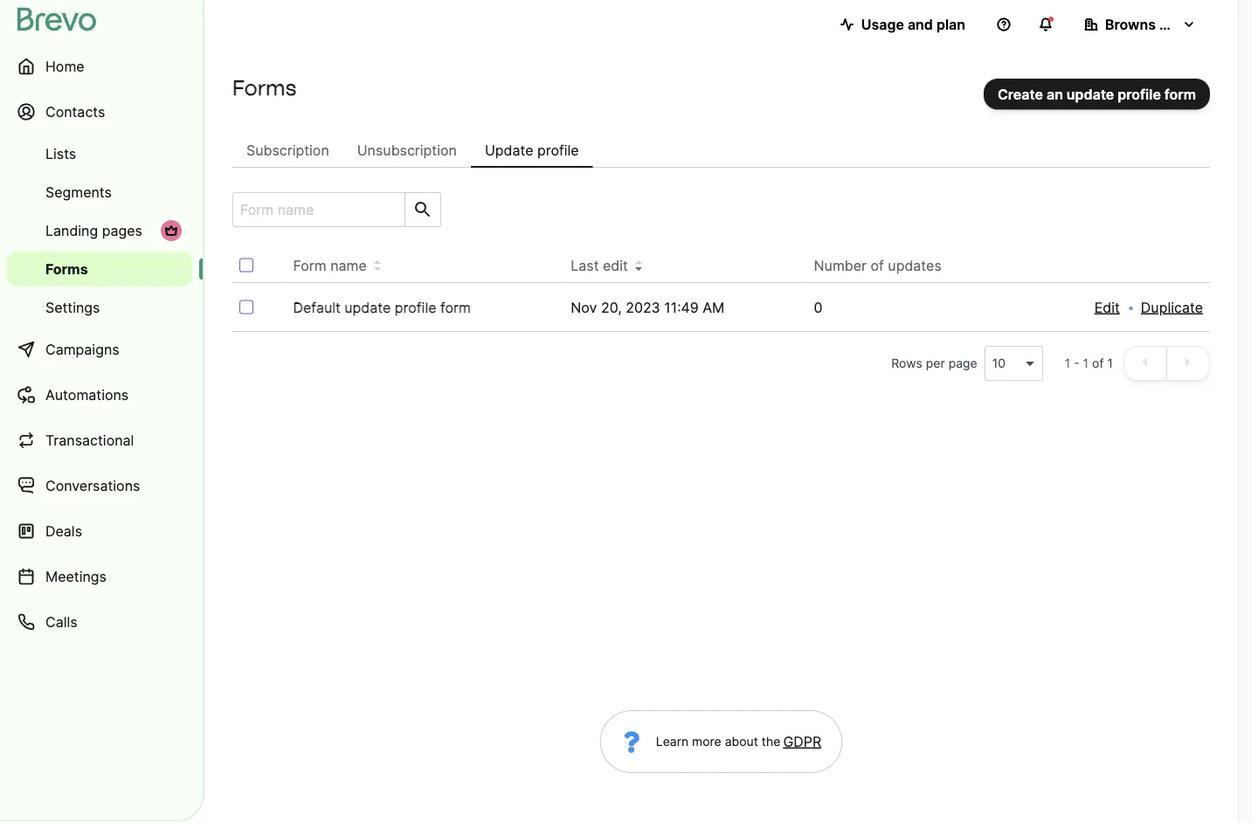 Task type: vqa. For each thing, say whether or not it's contained in the screenshot.
left FORMS
yes



Task type: describe. For each thing, give the bounding box(es) containing it.
campaigns
[[45, 341, 119, 358]]

1 1 from the left
[[1066, 356, 1071, 371]]

20,
[[601, 299, 622, 316]]

contacts
[[45, 103, 105, 120]]

settings link
[[7, 290, 192, 325]]

default update profile form link
[[293, 299, 471, 316]]

default
[[293, 299, 341, 316]]

Campaign name search field
[[233, 193, 398, 226]]

browns enterprise button
[[1071, 7, 1230, 42]]

number of updates button
[[814, 255, 956, 276]]

duplicate
[[1142, 299, 1204, 316]]

rows
[[892, 356, 923, 371]]

1 vertical spatial update
[[345, 299, 391, 316]]

updates
[[889, 257, 942, 274]]

home link
[[7, 45, 192, 87]]

automations
[[45, 386, 129, 403]]

update profile
[[485, 142, 579, 159]]

usage and plan
[[862, 16, 966, 33]]

0
[[814, 299, 823, 316]]

1 horizontal spatial update
[[1067, 86, 1115, 103]]

1 horizontal spatial forms
[[233, 75, 297, 100]]

lists
[[45, 145, 76, 162]]

pages
[[102, 222, 142, 239]]

landing
[[45, 222, 98, 239]]

update profile link
[[471, 133, 593, 168]]

conversations
[[45, 477, 140, 494]]

calls
[[45, 614, 77, 631]]

landing pages
[[45, 222, 142, 239]]

about
[[725, 735, 759, 750]]

enterprise
[[1160, 16, 1230, 33]]

left___rvooi image
[[164, 224, 178, 238]]

page
[[949, 356, 978, 371]]

forms link
[[7, 252, 192, 287]]

form inside create an update profile form link
[[1165, 86, 1197, 103]]

11:49
[[665, 299, 699, 316]]

campaigns link
[[7, 329, 192, 371]]

create
[[998, 86, 1044, 103]]

am
[[703, 299, 725, 316]]

0 horizontal spatial forms
[[45, 261, 88, 278]]

segments
[[45, 184, 112, 201]]

1 vertical spatial profile
[[538, 142, 579, 159]]

-
[[1075, 356, 1080, 371]]

edit link
[[1095, 297, 1121, 318]]

form name button
[[293, 255, 381, 276]]

create an update profile form link
[[984, 79, 1211, 110]]

browns enterprise
[[1106, 16, 1230, 33]]

conversations link
[[7, 465, 192, 507]]

transactional link
[[7, 420, 192, 462]]

and
[[908, 16, 934, 33]]

per
[[927, 356, 946, 371]]

browns
[[1106, 16, 1157, 33]]

unsubscription link
[[343, 133, 471, 168]]



Task type: locate. For each thing, give the bounding box(es) containing it.
1 - 1 of 1
[[1066, 356, 1114, 371]]

more
[[692, 735, 722, 750]]

update
[[485, 142, 534, 159]]

0 horizontal spatial of
[[871, 257, 885, 274]]

update right an
[[1067, 86, 1115, 103]]

form
[[1165, 86, 1197, 103], [441, 299, 471, 316]]

form
[[293, 257, 327, 274]]

name
[[331, 257, 367, 274]]

2 vertical spatial profile
[[395, 299, 437, 316]]

subscription
[[247, 142, 329, 159]]

home
[[45, 58, 84, 75]]

landing pages link
[[7, 213, 192, 248]]

gdpr link
[[781, 732, 822, 753]]

0 horizontal spatial 1
[[1066, 356, 1071, 371]]

of
[[871, 257, 885, 274], [1093, 356, 1105, 371]]

0 vertical spatial forms
[[233, 75, 297, 100]]

default update profile form
[[293, 299, 471, 316]]

0 horizontal spatial profile
[[395, 299, 437, 316]]

meetings
[[45, 568, 107, 585]]

nov 20, 2023 11:49 am
[[571, 299, 725, 316]]

nov
[[571, 299, 598, 316]]

search image
[[413, 199, 434, 220]]

plan
[[937, 16, 966, 33]]

of right number
[[871, 257, 885, 274]]

update
[[1067, 86, 1115, 103], [345, 299, 391, 316]]

an
[[1047, 86, 1064, 103]]

1 horizontal spatial form
[[1165, 86, 1197, 103]]

forms down landing on the top of page
[[45, 261, 88, 278]]

3 1 from the left
[[1108, 356, 1114, 371]]

the
[[762, 735, 781, 750]]

forms up subscription
[[233, 75, 297, 100]]

deals
[[45, 523, 82, 540]]

1
[[1066, 356, 1071, 371], [1084, 356, 1089, 371], [1108, 356, 1114, 371]]

forms
[[233, 75, 297, 100], [45, 261, 88, 278]]

rows per page
[[892, 356, 978, 371]]

2 horizontal spatial 1
[[1108, 356, 1114, 371]]

2023
[[626, 299, 661, 316]]

0 vertical spatial update
[[1067, 86, 1115, 103]]

update down name
[[345, 299, 391, 316]]

calls link
[[7, 602, 192, 643]]

0 vertical spatial of
[[871, 257, 885, 274]]

profile
[[1118, 86, 1162, 103], [538, 142, 579, 159], [395, 299, 437, 316]]

gdpr
[[784, 734, 822, 751]]

automations link
[[7, 374, 192, 416]]

1 horizontal spatial 1
[[1084, 356, 1089, 371]]

create an update profile form
[[998, 86, 1197, 103]]

1 horizontal spatial profile
[[538, 142, 579, 159]]

lists link
[[7, 136, 192, 171]]

unsubscription
[[357, 142, 457, 159]]

0 horizontal spatial form
[[441, 299, 471, 316]]

usage and plan button
[[827, 7, 980, 42]]

number of updates
[[814, 257, 942, 274]]

0 vertical spatial profile
[[1118, 86, 1162, 103]]

meetings link
[[7, 556, 192, 598]]

search button
[[405, 193, 441, 226]]

contacts link
[[7, 91, 192, 133]]

1 vertical spatial form
[[441, 299, 471, 316]]

1 vertical spatial forms
[[45, 261, 88, 278]]

edit
[[603, 257, 628, 274]]

last edit
[[571, 257, 628, 274]]

last edit button
[[571, 255, 642, 276]]

transactional
[[45, 432, 134, 449]]

2 horizontal spatial profile
[[1118, 86, 1162, 103]]

segments link
[[7, 175, 192, 210]]

0 horizontal spatial update
[[345, 299, 391, 316]]

0 vertical spatial form
[[1165, 86, 1197, 103]]

last
[[571, 257, 599, 274]]

edit
[[1095, 299, 1121, 316]]

settings
[[45, 299, 100, 316]]

form name
[[293, 257, 367, 274]]

duplicate link
[[1142, 297, 1204, 318]]

1 horizontal spatial of
[[1093, 356, 1105, 371]]

1 vertical spatial of
[[1093, 356, 1105, 371]]

learn
[[656, 735, 689, 750]]

deals link
[[7, 511, 192, 553]]

subscription link
[[233, 133, 343, 168]]

of right -
[[1093, 356, 1105, 371]]

2 1 from the left
[[1084, 356, 1089, 371]]

usage
[[862, 16, 905, 33]]

of inside button
[[871, 257, 885, 274]]

learn more about the gdpr
[[656, 734, 822, 751]]

number
[[814, 257, 867, 274]]



